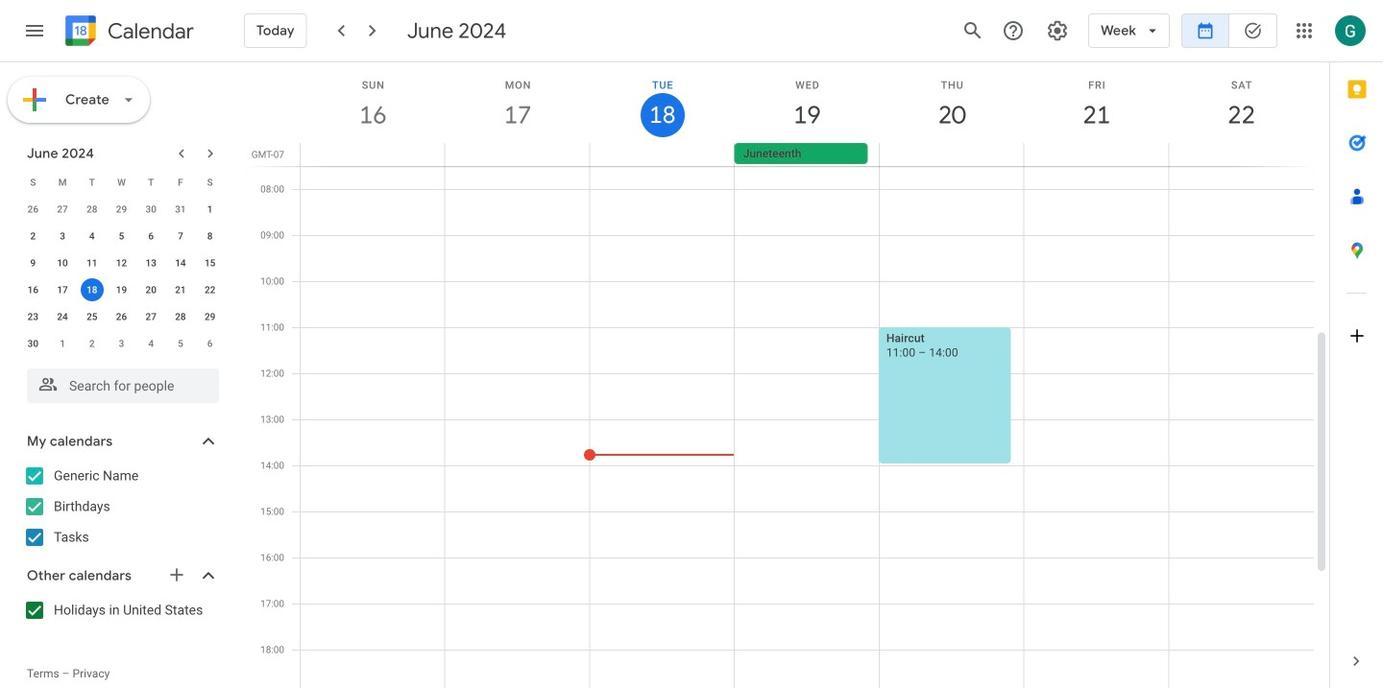 Task type: vqa. For each thing, say whether or not it's contained in the screenshot.
Underline image
no



Task type: describe. For each thing, give the bounding box(es) containing it.
may 30 element
[[139, 198, 163, 221]]

july 5 element
[[169, 332, 192, 355]]

cell inside june 2024 'grid'
[[77, 277, 107, 304]]

may 29 element
[[110, 198, 133, 221]]

4 element
[[80, 225, 104, 248]]

monday, june 17 element
[[445, 62, 590, 143]]

5 element
[[110, 225, 133, 248]]

26 element
[[110, 305, 133, 329]]

main drawer image
[[23, 19, 46, 42]]

23 element
[[21, 305, 45, 329]]

july 3 element
[[110, 332, 133, 355]]

tuesday, june 18, today element
[[590, 62, 735, 143]]

27 element
[[139, 305, 163, 329]]

20 element
[[139, 279, 163, 302]]

18, today element
[[80, 279, 104, 302]]

july 4 element
[[139, 332, 163, 355]]

july 1 element
[[51, 332, 74, 355]]

2 element
[[21, 225, 45, 248]]

may 31 element
[[169, 198, 192, 221]]

may 27 element
[[51, 198, 74, 221]]

25 element
[[80, 305, 104, 329]]

3 element
[[51, 225, 74, 248]]



Task type: locate. For each thing, give the bounding box(es) containing it.
19 element
[[110, 279, 133, 302]]

13 element
[[139, 252, 163, 275]]

calendar element
[[61, 12, 194, 54]]

settings menu image
[[1046, 19, 1069, 42]]

12 element
[[110, 252, 133, 275]]

may 28 element
[[80, 198, 104, 221]]

heading inside calendar element
[[104, 20, 194, 43]]

my calendars list
[[4, 461, 238, 553]]

may 26 element
[[21, 198, 45, 221]]

11 element
[[80, 252, 104, 275]]

Search for people text field
[[38, 369, 208, 403]]

8 element
[[199, 225, 222, 248]]

9 element
[[21, 252, 45, 275]]

sunday, june 16 element
[[301, 62, 445, 143]]

june 2024 grid
[[18, 169, 225, 357]]

cell
[[301, 143, 445, 166], [445, 143, 590, 166], [590, 143, 735, 166], [879, 143, 1024, 166], [1024, 143, 1169, 166], [1169, 143, 1313, 166], [77, 277, 107, 304]]

17 element
[[51, 279, 74, 302]]

july 2 element
[[80, 332, 104, 355]]

30 element
[[21, 332, 45, 355]]

wednesday, june 19 element
[[735, 62, 880, 143]]

6 element
[[139, 225, 163, 248]]

24 element
[[51, 305, 74, 329]]

15 element
[[199, 252, 222, 275]]

july 6 element
[[199, 332, 222, 355]]

heading
[[104, 20, 194, 43]]

row
[[292, 143, 1330, 166], [18, 169, 225, 196], [18, 196, 225, 223], [18, 223, 225, 250], [18, 250, 225, 277], [18, 277, 225, 304], [18, 304, 225, 330], [18, 330, 225, 357]]

29 element
[[199, 305, 222, 329]]

add other calendars image
[[167, 566, 186, 585]]

28 element
[[169, 305, 192, 329]]

21 element
[[169, 279, 192, 302]]

None search field
[[0, 361, 238, 403]]

14 element
[[169, 252, 192, 275]]

7 element
[[169, 225, 192, 248]]

grid
[[246, 62, 1330, 689]]

1 element
[[199, 198, 222, 221]]

16 element
[[21, 279, 45, 302]]

10 element
[[51, 252, 74, 275]]

row group
[[18, 196, 225, 357]]

tab list
[[1331, 62, 1383, 635]]

22 element
[[199, 279, 222, 302]]



